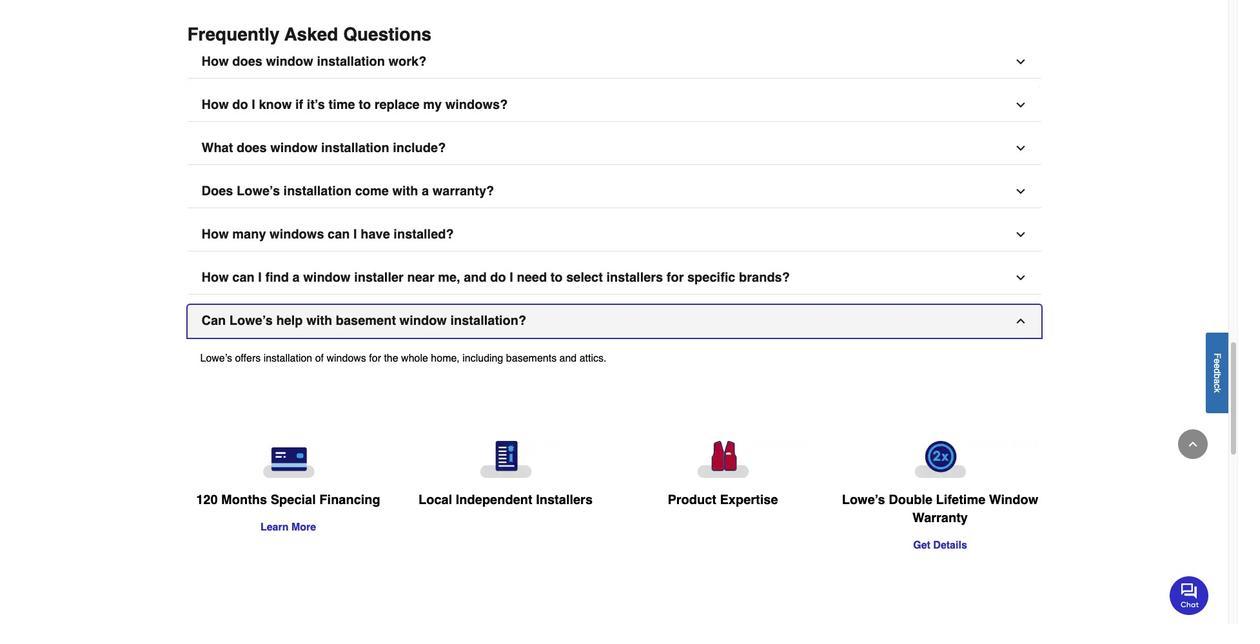 Task type: describe. For each thing, give the bounding box(es) containing it.
replace
[[374, 98, 420, 112]]

scroll to top element
[[1178, 430, 1208, 459]]

me,
[[438, 270, 460, 285]]

chevron down image for does lowe's installation come with a warranty?
[[1014, 185, 1027, 198]]

how many windows can i have installed?
[[202, 227, 454, 242]]

installation up "how do i know if it's time to replace my windows?" in the left top of the page
[[317, 54, 385, 69]]

installation down what does window installation include?
[[283, 184, 352, 199]]

chevron down image for how does window installation work?
[[1014, 56, 1027, 69]]

1 vertical spatial windows
[[327, 353, 366, 365]]

1 vertical spatial with
[[306, 314, 332, 328]]

120 months special financing
[[196, 493, 380, 508]]

f e e d b a c k
[[1212, 353, 1223, 393]]

can inside "how can i find a window installer near me, and do i need to select installers for specific brands?" button
[[232, 270, 255, 285]]

installed?
[[394, 227, 454, 242]]

window down frequently asked questions
[[266, 54, 313, 69]]

financing
[[319, 493, 380, 508]]

how can i find a window installer near me, and do i need to select installers for specific brands?
[[202, 270, 790, 285]]

installer
[[354, 270, 404, 285]]

how for how can i find a window installer near me, and do i need to select installers for specific brands?
[[202, 270, 229, 285]]

a dark blue background check icon. image
[[407, 441, 604, 479]]

chevron up image inside scroll to top element
[[1187, 438, 1200, 451]]

time
[[329, 98, 355, 112]]

brands?
[[739, 270, 790, 285]]

how for how does window installation work?
[[202, 54, 229, 69]]

chevron down image for how do i know if it's time to replace my windows?
[[1014, 99, 1027, 112]]

product expertise
[[668, 493, 778, 508]]

windows?
[[445, 98, 508, 112]]

special
[[271, 493, 316, 508]]

windows inside button
[[270, 227, 324, 242]]

local
[[419, 493, 452, 508]]

basement
[[336, 314, 396, 328]]

can inside how many windows can i have installed? button
[[328, 227, 350, 242]]

lowe's offers installation of windows for the whole home, including basements and attics.
[[200, 353, 607, 365]]

0 horizontal spatial for
[[369, 353, 381, 365]]

do inside button
[[490, 270, 506, 285]]

offers
[[235, 353, 261, 365]]

f
[[1212, 353, 1223, 359]]

attics.
[[580, 353, 607, 365]]

d
[[1212, 369, 1223, 374]]

lowe's inside does lowe's installation come with a warranty? button
[[237, 184, 280, 199]]

know
[[259, 98, 292, 112]]

lifetime
[[936, 493, 986, 508]]

how for how many windows can i have installed?
[[202, 227, 229, 242]]

learn
[[260, 522, 289, 534]]

warranty
[[913, 511, 968, 526]]

1 horizontal spatial and
[[560, 353, 577, 365]]

select
[[566, 270, 603, 285]]

help
[[276, 314, 303, 328]]

0 vertical spatial with
[[392, 184, 418, 199]]

how do i know if it's time to replace my windows? button
[[187, 89, 1041, 122]]

include?
[[393, 141, 446, 156]]

how many windows can i have installed? button
[[187, 219, 1041, 252]]

to inside button
[[359, 98, 371, 112]]

come
[[355, 184, 389, 199]]

how do i know if it's time to replace my windows?
[[202, 98, 508, 112]]

for inside button
[[667, 270, 684, 285]]

a for b
[[1212, 379, 1223, 384]]

b
[[1212, 374, 1223, 379]]

months
[[221, 493, 267, 508]]

does lowe's installation come with a warranty? button
[[187, 176, 1041, 209]]

does lowe's installation come with a warranty?
[[202, 184, 494, 199]]

a for with
[[422, 184, 429, 199]]

how can i find a window installer near me, and do i need to select installers for specific brands? button
[[187, 262, 1041, 295]]

get details
[[913, 540, 967, 552]]

120
[[196, 493, 218, 508]]

lowe's inside can lowe's help with basement window installation? button
[[229, 314, 273, 328]]

to inside button
[[551, 270, 563, 285]]

do inside button
[[232, 98, 248, 112]]

window
[[989, 493, 1039, 508]]

2 e from the top
[[1212, 364, 1223, 369]]

if
[[295, 98, 303, 112]]

near
[[407, 270, 434, 285]]

c
[[1212, 384, 1223, 388]]

does
[[202, 184, 233, 199]]

i inside how do i know if it's time to replace my windows? button
[[252, 98, 255, 112]]

f e e d b a c k button
[[1206, 333, 1229, 413]]

warranty?
[[433, 184, 494, 199]]



Task type: locate. For each thing, give the bounding box(es) containing it.
does for what
[[237, 141, 267, 156]]

do
[[232, 98, 248, 112], [490, 270, 506, 285]]

can
[[328, 227, 350, 242], [232, 270, 255, 285]]

1 horizontal spatial chevron up image
[[1187, 438, 1200, 451]]

0 horizontal spatial do
[[232, 98, 248, 112]]

windows up find
[[270, 227, 324, 242]]

how inside how does window installation work? button
[[202, 54, 229, 69]]

how inside how do i know if it's time to replace my windows? button
[[202, 98, 229, 112]]

1 chevron down image from the top
[[1014, 56, 1027, 69]]

need
[[517, 270, 547, 285]]

how
[[202, 54, 229, 69], [202, 98, 229, 112], [202, 227, 229, 242], [202, 270, 229, 285]]

installation?
[[450, 314, 526, 328]]

installers
[[536, 493, 593, 508]]

3 how from the top
[[202, 227, 229, 242]]

window down how many windows can i have installed?
[[303, 270, 351, 285]]

2 horizontal spatial a
[[1212, 379, 1223, 384]]

lowe's double lifetime window warranty
[[842, 493, 1039, 526]]

0 horizontal spatial to
[[359, 98, 371, 112]]

a lowe's red vest icon. image
[[625, 441, 821, 479]]

lowe's right the "can"
[[229, 314, 273, 328]]

how does window installation work?
[[202, 54, 427, 69]]

0 vertical spatial do
[[232, 98, 248, 112]]

windows right the of
[[327, 353, 366, 365]]

e up b
[[1212, 364, 1223, 369]]

to
[[359, 98, 371, 112], [551, 270, 563, 285]]

double
[[889, 493, 933, 508]]

i left have
[[353, 227, 357, 242]]

can
[[202, 314, 226, 328]]

3 chevron down image from the top
[[1014, 185, 1027, 198]]

a dark blue labor warranty icon with the number 2 and the letter x in the middle. image
[[842, 441, 1039, 479]]

does inside button
[[237, 141, 267, 156]]

with
[[392, 184, 418, 199], [306, 314, 332, 328]]

a right find
[[293, 270, 300, 285]]

k
[[1212, 388, 1223, 393]]

chat invite button image
[[1170, 576, 1209, 615]]

lowe's
[[237, 184, 280, 199], [229, 314, 273, 328], [200, 353, 232, 365], [842, 493, 885, 508]]

and
[[464, 270, 487, 285], [560, 353, 577, 365]]

2 how from the top
[[202, 98, 229, 112]]

1 horizontal spatial a
[[422, 184, 429, 199]]

0 horizontal spatial windows
[[270, 227, 324, 242]]

4 chevron down image from the top
[[1014, 228, 1027, 241]]

can left find
[[232, 270, 255, 285]]

0 vertical spatial a
[[422, 184, 429, 199]]

1 horizontal spatial to
[[551, 270, 563, 285]]

how inside "how can i find a window installer near me, and do i need to select installers for specific brands?" button
[[202, 270, 229, 285]]

with right help
[[306, 314, 332, 328]]

chevron down image
[[1014, 142, 1027, 155]]

installation inside button
[[321, 141, 389, 156]]

e up d
[[1212, 359, 1223, 364]]

1 horizontal spatial for
[[667, 270, 684, 285]]

2 chevron down image from the top
[[1014, 99, 1027, 112]]

frequently asked questions
[[187, 24, 432, 45]]

does for how
[[232, 54, 262, 69]]

chevron down image inside "how can i find a window installer near me, and do i need to select installers for specific brands?" button
[[1014, 272, 1027, 285]]

details
[[933, 540, 967, 552]]

lowe's left offers
[[200, 353, 232, 365]]

window down if
[[270, 141, 318, 156]]

do left 'need'
[[490, 270, 506, 285]]

a
[[422, 184, 429, 199], [293, 270, 300, 285], [1212, 379, 1223, 384]]

how for how do i know if it's time to replace my windows?
[[202, 98, 229, 112]]

how down 'frequently'
[[202, 54, 229, 69]]

window up whole
[[400, 314, 447, 328]]

chevron down image inside how many windows can i have installed? button
[[1014, 228, 1027, 241]]

frequently
[[187, 24, 280, 45]]

lowe's right does
[[237, 184, 280, 199]]

1 vertical spatial a
[[293, 270, 300, 285]]

i inside how many windows can i have installed? button
[[353, 227, 357, 242]]

e
[[1212, 359, 1223, 364], [1212, 364, 1223, 369]]

0 vertical spatial windows
[[270, 227, 324, 242]]

basements
[[506, 353, 557, 365]]

0 horizontal spatial and
[[464, 270, 487, 285]]

chevron down image inside does lowe's installation come with a warranty? button
[[1014, 185, 1027, 198]]

to right time
[[359, 98, 371, 112]]

home,
[[431, 353, 460, 365]]

have
[[361, 227, 390, 242]]

including
[[463, 353, 503, 365]]

get details link
[[913, 540, 967, 552]]

0 horizontal spatial chevron up image
[[1014, 315, 1027, 328]]

1 vertical spatial can
[[232, 270, 255, 285]]

how inside how many windows can i have installed? button
[[202, 227, 229, 242]]

does inside button
[[232, 54, 262, 69]]

how does window installation work? button
[[187, 46, 1041, 79]]

it's
[[307, 98, 325, 112]]

0 horizontal spatial can
[[232, 270, 255, 285]]

window
[[266, 54, 313, 69], [270, 141, 318, 156], [303, 270, 351, 285], [400, 314, 447, 328]]

lowe's inside lowe's double lifetime window warranty
[[842, 493, 885, 508]]

0 vertical spatial to
[[359, 98, 371, 112]]

1 vertical spatial does
[[237, 141, 267, 156]]

and left attics.
[[560, 353, 577, 365]]

do left know
[[232, 98, 248, 112]]

0 horizontal spatial a
[[293, 270, 300, 285]]

i left know
[[252, 98, 255, 112]]

0 horizontal spatial with
[[306, 314, 332, 328]]

5 chevron down image from the top
[[1014, 272, 1027, 285]]

a inside button
[[293, 270, 300, 285]]

independent
[[456, 493, 532, 508]]

with right 'come'
[[392, 184, 418, 199]]

what does window installation include? button
[[187, 132, 1041, 165]]

chevron down image inside how do i know if it's time to replace my windows? button
[[1014, 99, 1027, 112]]

whole
[[401, 353, 428, 365]]

expertise
[[720, 493, 778, 508]]

can left have
[[328, 227, 350, 242]]

1 vertical spatial for
[[369, 353, 381, 365]]

product
[[668, 493, 716, 508]]

0 vertical spatial chevron up image
[[1014, 315, 1027, 328]]

local independent installers
[[419, 493, 593, 508]]

what
[[202, 141, 233, 156]]

1 vertical spatial to
[[551, 270, 563, 285]]

0 vertical spatial does
[[232, 54, 262, 69]]

installation left the of
[[264, 353, 312, 365]]

i left 'need'
[[510, 270, 513, 285]]

1 vertical spatial chevron up image
[[1187, 438, 1200, 451]]

questions
[[343, 24, 432, 45]]

specific
[[687, 270, 736, 285]]

1 horizontal spatial with
[[392, 184, 418, 199]]

a left warranty?
[[422, 184, 429, 199]]

1 horizontal spatial do
[[490, 270, 506, 285]]

for left specific
[[667, 270, 684, 285]]

chevron up image
[[1014, 315, 1027, 328], [1187, 438, 1200, 451]]

and inside button
[[464, 270, 487, 285]]

many
[[232, 227, 266, 242]]

4 how from the top
[[202, 270, 229, 285]]

more
[[291, 522, 316, 534]]

lowe's left double
[[842, 493, 885, 508]]

learn more link
[[260, 522, 316, 534]]

to right 'need'
[[551, 270, 563, 285]]

installation down "how do i know if it's time to replace my windows?" in the left top of the page
[[321, 141, 389, 156]]

1 vertical spatial and
[[560, 353, 577, 365]]

chevron down image
[[1014, 56, 1027, 69], [1014, 99, 1027, 112], [1014, 185, 1027, 198], [1014, 228, 1027, 241], [1014, 272, 1027, 285]]

of
[[315, 353, 324, 365]]

can lowe's help with basement window installation? button
[[187, 305, 1041, 338]]

i
[[252, 98, 255, 112], [353, 227, 357, 242], [258, 270, 262, 285], [510, 270, 513, 285]]

1 how from the top
[[202, 54, 229, 69]]

chevron down image inside how does window installation work? button
[[1014, 56, 1027, 69]]

what does window installation include?
[[202, 141, 446, 156]]

does down 'frequently'
[[232, 54, 262, 69]]

0 vertical spatial can
[[328, 227, 350, 242]]

the
[[384, 353, 398, 365]]

windows
[[270, 227, 324, 242], [327, 353, 366, 365]]

a up k
[[1212, 379, 1223, 384]]

my
[[423, 98, 442, 112]]

asked
[[284, 24, 338, 45]]

for
[[667, 270, 684, 285], [369, 353, 381, 365]]

learn more
[[260, 522, 316, 534]]

0 vertical spatial and
[[464, 270, 487, 285]]

1 vertical spatial do
[[490, 270, 506, 285]]

and right the me,
[[464, 270, 487, 285]]

for left the
[[369, 353, 381, 365]]

i left find
[[258, 270, 262, 285]]

find
[[265, 270, 289, 285]]

get
[[913, 540, 931, 552]]

chevron up image inside can lowe's help with basement window installation? button
[[1014, 315, 1027, 328]]

work?
[[389, 54, 427, 69]]

installers
[[606, 270, 663, 285]]

how up the "can"
[[202, 270, 229, 285]]

1 horizontal spatial can
[[328, 227, 350, 242]]

chevron down image for how many windows can i have installed?
[[1014, 228, 1027, 241]]

chevron down image for how can i find a window installer near me, and do i need to select installers for specific brands?
[[1014, 272, 1027, 285]]

2 vertical spatial a
[[1212, 379, 1223, 384]]

how up what
[[202, 98, 229, 112]]

a dark blue credit card icon. image
[[190, 441, 387, 479]]

how left many
[[202, 227, 229, 242]]

1 e from the top
[[1212, 359, 1223, 364]]

0 vertical spatial for
[[667, 270, 684, 285]]

1 horizontal spatial windows
[[327, 353, 366, 365]]

does right what
[[237, 141, 267, 156]]

can lowe's help with basement window installation?
[[202, 314, 526, 328]]

installation
[[317, 54, 385, 69], [321, 141, 389, 156], [283, 184, 352, 199], [264, 353, 312, 365]]



Task type: vqa. For each thing, say whether or not it's contained in the screenshot.
"How" in How does window installation work? button
yes



